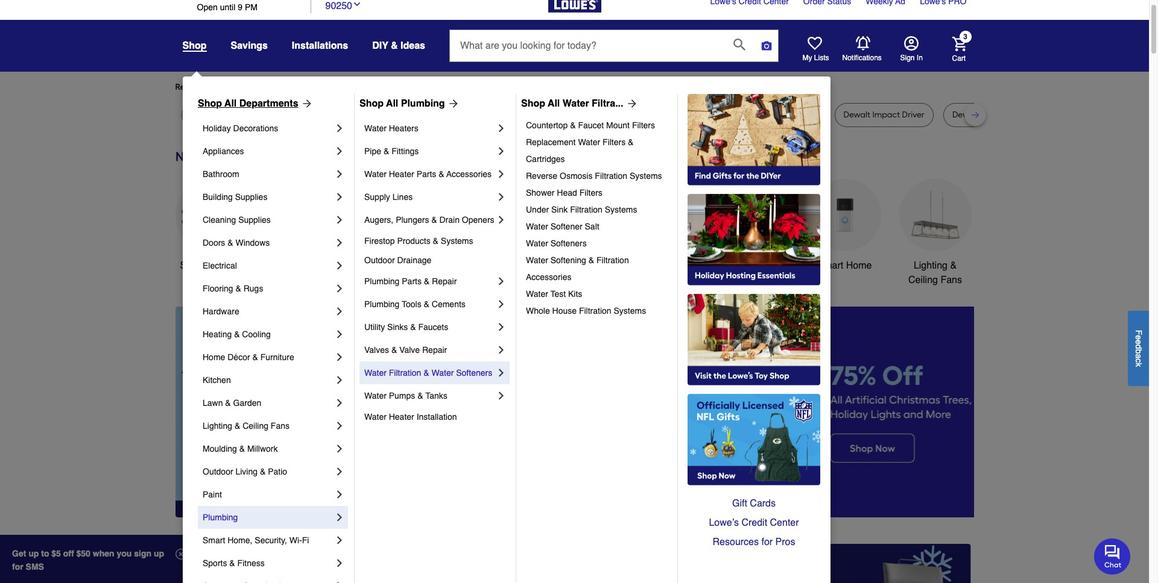 Task type: describe. For each thing, give the bounding box(es) containing it.
chevron right image for plumbing parts & repair
[[495, 276, 507, 288]]

augers,
[[364, 215, 393, 225]]

head
[[557, 188, 577, 198]]

2 e from the top
[[1134, 340, 1144, 345]]

countertop & faucet mount filters
[[526, 121, 655, 130]]

water for water softening & filtration accessories
[[526, 256, 548, 265]]

supply
[[364, 192, 390, 202]]

lowe's home improvement lists image
[[807, 36, 822, 51]]

scroll to item #5 image
[[738, 496, 767, 501]]

countertop
[[526, 121, 568, 130]]

test
[[551, 290, 566, 299]]

flooring & rugs link
[[203, 278, 334, 300]]

kitchen for kitchen
[[203, 376, 231, 385]]

supplies for building supplies
[[235, 192, 267, 202]]

chevron right image for holiday decorations
[[334, 122, 346, 135]]

paint
[[203, 490, 222, 500]]

drainage
[[397, 256, 432, 265]]

c
[[1134, 359, 1144, 363]]

recommended searches for you heading
[[175, 81, 974, 94]]

chevron right image for home décor & furniture
[[334, 352, 346, 364]]

to
[[41, 550, 49, 559]]

water softening & filtration accessories link
[[526, 252, 669, 286]]

1 vertical spatial lighting & ceiling fans
[[203, 422, 290, 431]]

drill for dewalt drill bit set
[[981, 110, 996, 120]]

lawn & garden
[[203, 399, 261, 408]]

outdoor living & patio
[[203, 468, 287, 477]]

holiday hosting essentials. image
[[688, 194, 820, 286]]

smart for smart home
[[818, 261, 844, 271]]

1 vertical spatial ceiling
[[243, 422, 268, 431]]

f e e d b a c k
[[1134, 330, 1144, 367]]

& inside button
[[391, 40, 398, 51]]

water for water test kits
[[526, 290, 548, 299]]

more
[[309, 82, 329, 92]]

suggestions
[[330, 82, 378, 92]]

chevron right image for supply lines
[[495, 191, 507, 203]]

drill for dewalt drill bit
[[346, 110, 360, 120]]

equipment
[[641, 275, 687, 286]]

gift cards
[[732, 499, 776, 510]]

osmosis
[[560, 171, 593, 181]]

fi
[[302, 536, 309, 546]]

dewalt for dewalt
[[190, 110, 217, 120]]

water softener salt
[[526, 222, 599, 232]]

water heater parts & accessories link
[[364, 163, 495, 186]]

all for plumbing
[[386, 98, 398, 109]]

garden
[[233, 399, 261, 408]]

dewalt for dewalt impact driver
[[844, 110, 871, 120]]

openers
[[462, 215, 494, 225]]

cooling
[[242, 330, 271, 340]]

lowe's home improvement cart image
[[952, 36, 967, 51]]

holiday
[[203, 124, 231, 133]]

water for water softeners
[[526, 239, 548, 249]]

2 drill from the left
[[573, 110, 587, 120]]

outdoor drainage link
[[364, 251, 507, 270]]

$50
[[76, 550, 90, 559]]

chevron right image for augers, plungers & drain openers
[[495, 214, 507, 226]]

for up the departments
[[272, 82, 283, 92]]

fans inside lighting & ceiling fans
[[941, 275, 962, 286]]

decorations for holiday
[[233, 124, 278, 133]]

fittings
[[392, 147, 419, 156]]

water heater parts & accessories
[[364, 170, 492, 179]]

countertop & faucet mount filters link
[[526, 117, 669, 134]]

chevron right image for valves & valve repair
[[495, 344, 507, 357]]

sign in
[[900, 54, 923, 62]]

smart for smart home, security, wi-fi
[[203, 536, 225, 546]]

& inside water softening & filtration accessories
[[589, 256, 594, 265]]

90250 button
[[325, 0, 362, 13]]

water inside replacement water filters & cartridges
[[578, 138, 600, 147]]

3
[[964, 33, 968, 41]]

water test kits
[[526, 290, 582, 299]]

savings
[[231, 40, 268, 51]]

filtration for sink
[[570, 205, 603, 215]]

water pumps & tanks
[[364, 392, 447, 401]]

heaters
[[389, 124, 419, 133]]

repair for plumbing parts & repair
[[432, 277, 457, 287]]

outdoor for outdoor tools & equipment
[[629, 261, 664, 271]]

chevron right image for plumbing
[[334, 512, 346, 524]]

chevron right image for heating & cooling
[[334, 329, 346, 341]]

dewalt for dewalt drill bit
[[317, 110, 344, 120]]

until
[[220, 2, 235, 12]]

lowe's credit center
[[709, 518, 799, 529]]

water for water heater installation
[[364, 413, 387, 422]]

pipe & fittings link
[[364, 140, 495, 163]]

gift cards link
[[688, 495, 820, 514]]

you for more suggestions for you
[[392, 82, 406, 92]]

smart home
[[818, 261, 872, 271]]

home inside home décor & furniture link
[[203, 353, 225, 363]]

water for water softener salt
[[526, 222, 548, 232]]

recommended
[[175, 82, 233, 92]]

chevron right image for paint
[[334, 489, 346, 501]]

0 horizontal spatial bathroom link
[[203, 163, 334, 186]]

chevron right image for kitchen
[[334, 375, 346, 387]]

0 horizontal spatial lighting
[[203, 422, 232, 431]]

plumbing for plumbing
[[203, 513, 238, 523]]

scroll to item #4 element
[[707, 495, 738, 502]]

sign
[[134, 550, 151, 559]]

1 vertical spatial softeners
[[456, 369, 492, 378]]

utility sinks & faucets link
[[364, 316, 495, 339]]

systems for under sink filtration systems
[[605, 205, 637, 215]]

my lists
[[803, 54, 829, 62]]

impact for impact driver
[[764, 110, 791, 120]]

lawn & garden link
[[203, 392, 334, 415]]

search image
[[734, 38, 746, 51]]

chevron right image for lawn & garden
[[334, 398, 346, 410]]

home décor & furniture link
[[203, 346, 334, 369]]

systems for reverse osmosis filtration systems
[[630, 171, 662, 181]]

utility sinks & faucets
[[364, 323, 448, 332]]

moulding & millwork
[[203, 445, 278, 454]]

up to 30 percent off select grills and accessories. image
[[720, 545, 972, 584]]

sink
[[551, 205, 568, 215]]

sports & fitness link
[[203, 553, 334, 576]]

filters for replacement water filters & cartridges
[[603, 138, 626, 147]]

water heater installation
[[364, 413, 457, 422]]

filters for shower head filters
[[580, 188, 603, 198]]

kitchen for kitchen faucets
[[539, 261, 571, 271]]

appliances link
[[203, 140, 334, 163]]

shower
[[526, 188, 555, 198]]

under sink filtration systems link
[[526, 201, 669, 218]]

whole house filtration systems
[[526, 306, 646, 316]]

replacement
[[526, 138, 576, 147]]

shop all water filtra...
[[521, 98, 624, 109]]

décor
[[228, 353, 250, 363]]

repair for valves & valve repair
[[422, 346, 447, 355]]

shop for shop all water filtra...
[[521, 98, 545, 109]]

dewalt tool
[[245, 110, 289, 120]]

chevron right image for sports & fitness
[[334, 558, 346, 570]]

0 vertical spatial bathroom
[[203, 170, 239, 179]]

2 up from the left
[[154, 550, 164, 559]]

recommended searches for you
[[175, 82, 299, 92]]

arrow right image for shop all departments
[[298, 98, 313, 110]]

1 horizontal spatial bathroom
[[733, 261, 775, 271]]

replacement water filters & cartridges link
[[526, 134, 669, 168]]

doors
[[203, 238, 225, 248]]

for inside get up to $5 off $50 when you sign up for sms
[[12, 563, 23, 573]]

water for water filtration & water softeners
[[364, 369, 387, 378]]

1 horizontal spatial arrow right image
[[952, 413, 964, 425]]

75 percent off all artificial christmas trees, holiday lights and more. image
[[722, 307, 1158, 518]]

smart home link
[[809, 179, 881, 273]]

chevron right image for electrical
[[334, 260, 346, 272]]

lines
[[393, 192, 413, 202]]

scroll to item #3 image
[[678, 496, 707, 501]]

shop all deals
[[180, 261, 243, 271]]

chevron right image for doors & windows
[[334, 237, 346, 249]]

water down recommended searches for you heading
[[563, 98, 589, 109]]

impact for impact driver bit
[[481, 110, 508, 120]]

hardware link
[[203, 300, 334, 323]]

arrow left image
[[400, 413, 412, 425]]

parts inside "link"
[[402, 277, 422, 287]]

chevron right image for water pumps & tanks
[[495, 390, 507, 402]]

0 vertical spatial faucets
[[574, 261, 608, 271]]

& inside replacement water filters & cartridges
[[628, 138, 634, 147]]

9
[[238, 2, 243, 12]]

valves & valve repair
[[364, 346, 447, 355]]

reverse osmosis filtration systems
[[526, 171, 662, 181]]

set for drill bit set
[[601, 110, 613, 120]]

chevron right image for outdoor living & patio
[[334, 466, 346, 478]]

3 driver from the left
[[902, 110, 925, 120]]

pipe & fittings
[[364, 147, 419, 156]]

all for deals
[[205, 261, 215, 271]]

lowe's
[[709, 518, 739, 529]]

systems for firestop products & systems
[[441, 236, 473, 246]]

1 horizontal spatial lighting & ceiling fans link
[[899, 179, 972, 288]]

outdoor tools & equipment
[[629, 261, 698, 286]]

building supplies link
[[203, 186, 334, 209]]

up to 50 percent off select tools and accessories. image
[[138, 307, 722, 518]]

kits
[[568, 290, 582, 299]]

heater for parts
[[389, 170, 414, 179]]

more suggestions for you link
[[309, 81, 416, 94]]

shop for shop all deals
[[180, 261, 203, 271]]

scroll to item #2 image
[[649, 496, 678, 501]]

cart
[[952, 54, 966, 62]]

arrow right image inside shop all plumbing link
[[445, 98, 459, 110]]

chevron right image for water filtration & water softeners
[[495, 367, 507, 379]]

chevron right image for bathroom
[[334, 168, 346, 180]]

chevron right image for water heaters
[[495, 122, 507, 135]]

officially licensed n f l gifts. shop now. image
[[688, 395, 820, 486]]



Task type: locate. For each thing, give the bounding box(es) containing it.
kitchen faucets
[[539, 261, 608, 271]]

water for water pumps & tanks
[[364, 392, 387, 401]]

all down recommended searches for you
[[225, 98, 237, 109]]

holiday decorations link
[[203, 117, 334, 140]]

2 vertical spatial filters
[[580, 188, 603, 198]]

1 vertical spatial smart
[[203, 536, 225, 546]]

filtration up the salt
[[570, 205, 603, 215]]

0 horizontal spatial faucets
[[418, 323, 448, 332]]

smart inside 'link'
[[203, 536, 225, 546]]

1 vertical spatial kitchen
[[203, 376, 231, 385]]

plumbing parts & repair link
[[364, 270, 495, 293]]

outdoor for outdoor living & patio
[[203, 468, 233, 477]]

heater down pumps
[[389, 413, 414, 422]]

1 vertical spatial repair
[[422, 346, 447, 355]]

0 horizontal spatial softeners
[[456, 369, 492, 378]]

decorations down dewalt tool
[[233, 124, 278, 133]]

up left to at the left bottom of the page
[[28, 550, 39, 559]]

installations button
[[292, 35, 348, 57]]

outdoor down moulding
[[203, 468, 233, 477]]

security,
[[255, 536, 287, 546]]

cleaning
[[203, 215, 236, 225]]

augers, plungers & drain openers
[[364, 215, 494, 225]]

1 driver from the left
[[510, 110, 533, 120]]

chevron right image for water heater parts & accessories
[[495, 168, 507, 180]]

chevron right image for building supplies
[[334, 191, 346, 203]]

arrow right image
[[298, 98, 313, 110], [624, 98, 638, 110]]

sports & fitness
[[203, 559, 265, 569]]

all up the countertop at the left top of page
[[548, 98, 560, 109]]

Search Query text field
[[450, 30, 724, 62]]

bit for dewalt drill bit set
[[998, 110, 1008, 120]]

repair down "utility sinks & faucets" link
[[422, 346, 447, 355]]

systems down drain
[[441, 236, 473, 246]]

water for water heater parts & accessories
[[364, 170, 387, 179]]

2 set from the left
[[601, 110, 613, 120]]

tools inside the outdoor tools & equipment
[[667, 261, 689, 271]]

supplies up cleaning supplies
[[235, 192, 267, 202]]

dewalt drill
[[693, 110, 736, 120]]

0 horizontal spatial accessories
[[446, 170, 492, 179]]

water test kits link
[[526, 286, 669, 303]]

1 horizontal spatial shop
[[360, 98, 384, 109]]

shop all water filtra... link
[[521, 97, 638, 111]]

e
[[1134, 335, 1144, 340], [1134, 340, 1144, 345]]

heater up "lines"
[[389, 170, 414, 179]]

lowe's home improvement notification center image
[[856, 36, 870, 51]]

shop left 'electrical'
[[180, 261, 203, 271]]

driver for impact driver bit
[[510, 110, 533, 120]]

1 vertical spatial arrow right image
[[952, 413, 964, 425]]

millwork
[[247, 445, 278, 454]]

0 horizontal spatial smart
[[203, 536, 225, 546]]

set for dewalt bit set
[[441, 110, 453, 120]]

chevron right image
[[495, 122, 507, 135], [495, 145, 507, 157], [495, 168, 507, 180], [334, 214, 346, 226], [334, 260, 346, 272], [495, 299, 507, 311], [495, 322, 507, 334], [495, 344, 507, 357], [495, 390, 507, 402], [334, 398, 346, 410], [334, 443, 346, 455], [334, 535, 346, 547], [334, 558, 346, 570]]

flooring
[[203, 284, 233, 294]]

0 horizontal spatial home
[[203, 353, 225, 363]]

faucets down plumbing tools & cements link
[[418, 323, 448, 332]]

outdoor up equipment
[[629, 261, 664, 271]]

pipe
[[364, 147, 381, 156]]

1 vertical spatial bathroom
[[733, 261, 775, 271]]

drill for dewalt drill
[[722, 110, 736, 120]]

chevron right image for utility sinks & faucets
[[495, 322, 507, 334]]

2 heater from the top
[[389, 413, 414, 422]]

filters right mount
[[632, 121, 655, 130]]

shop all plumbing link
[[360, 97, 459, 111]]

shop down more suggestions for you "link" at the left top
[[360, 98, 384, 109]]

for
[[272, 82, 283, 92], [380, 82, 390, 92], [762, 538, 773, 548], [12, 563, 23, 573]]

0 vertical spatial kitchen
[[539, 261, 571, 271]]

1 vertical spatial supplies
[[238, 215, 271, 225]]

cements
[[432, 300, 466, 309]]

2 driver from the left
[[793, 110, 816, 120]]

2 horizontal spatial outdoor
[[629, 261, 664, 271]]

1 horizontal spatial lighting & ceiling fans
[[909, 261, 962, 286]]

accessories for water heater parts & accessories
[[446, 170, 492, 179]]

shower head filters
[[526, 188, 603, 198]]

1 horizontal spatial ceiling
[[909, 275, 938, 286]]

3 impact from the left
[[873, 110, 900, 120]]

chevron right image for appliances
[[334, 145, 346, 157]]

0 horizontal spatial outdoor
[[203, 468, 233, 477]]

filters down mount
[[603, 138, 626, 147]]

smart home, security, wi-fi
[[203, 536, 309, 546]]

0 horizontal spatial filters
[[580, 188, 603, 198]]

1 shop from the left
[[198, 98, 222, 109]]

kitchen down water softeners
[[539, 261, 571, 271]]

systems down water test kits "link"
[[614, 306, 646, 316]]

water down countertop & faucet mount filters
[[578, 138, 600, 147]]

5 bit from the left
[[998, 110, 1008, 120]]

cartridges
[[526, 154, 565, 164]]

0 horizontal spatial lighting & ceiling fans link
[[203, 415, 334, 438]]

water up whole
[[526, 290, 548, 299]]

outdoor
[[364, 256, 395, 265], [629, 261, 664, 271], [203, 468, 233, 477]]

heating
[[203, 330, 232, 340]]

0 horizontal spatial impact
[[481, 110, 508, 120]]

shop up impact driver bit
[[521, 98, 545, 109]]

water heater installation link
[[364, 408, 507, 427]]

utility
[[364, 323, 385, 332]]

get up to $5 off $50 when you sign up for sms
[[12, 550, 164, 573]]

0 horizontal spatial driver
[[510, 110, 533, 120]]

0 horizontal spatial bathroom
[[203, 170, 239, 179]]

arrow right image
[[445, 98, 459, 110], [952, 413, 964, 425]]

accessories
[[446, 170, 492, 179], [526, 273, 572, 282]]

chat invite button image
[[1094, 538, 1131, 575]]

lowe's home improvement account image
[[904, 36, 918, 51]]

7 dewalt from the left
[[953, 110, 979, 120]]

2 impact from the left
[[764, 110, 791, 120]]

shop for shop all plumbing
[[360, 98, 384, 109]]

filtration down water test kits "link"
[[579, 306, 612, 316]]

1 horizontal spatial up
[[154, 550, 164, 559]]

doors & windows link
[[203, 232, 334, 255]]

wi-
[[289, 536, 302, 546]]

installations
[[292, 40, 348, 51]]

systems up water softener salt link
[[605, 205, 637, 215]]

tools for outdoor tools & equipment
[[667, 261, 689, 271]]

softeners up softening
[[551, 239, 587, 249]]

0 vertical spatial lighting
[[914, 261, 948, 271]]

dewalt for dewalt drill bit set
[[953, 110, 979, 120]]

1 vertical spatial lighting
[[203, 422, 232, 431]]

0 vertical spatial shop
[[182, 40, 207, 51]]

all for departments
[[225, 98, 237, 109]]

1 heater from the top
[[389, 170, 414, 179]]

e up b
[[1134, 340, 1144, 345]]

get up to 2 free select tools or batteries when you buy 1 with select purchases. image
[[178, 545, 429, 584]]

1 horizontal spatial softeners
[[551, 239, 587, 249]]

bit for impact driver bit
[[535, 110, 545, 120]]

1 up from the left
[[28, 550, 39, 559]]

3 drill from the left
[[722, 110, 736, 120]]

3 set from the left
[[1010, 110, 1022, 120]]

up
[[28, 550, 39, 559], [154, 550, 164, 559]]

outdoor tools & equipment link
[[628, 179, 700, 288]]

2 shop from the left
[[360, 98, 384, 109]]

b
[[1134, 349, 1144, 354]]

1 vertical spatial heater
[[389, 413, 414, 422]]

water inside water softening & filtration accessories
[[526, 256, 548, 265]]

you inside more suggestions for you "link"
[[392, 82, 406, 92]]

3 bit from the left
[[535, 110, 545, 120]]

1 horizontal spatial driver
[[793, 110, 816, 120]]

tools down plumbing parts & repair
[[402, 300, 422, 309]]

filters down reverse osmosis filtration systems
[[580, 188, 603, 198]]

chevron right image for hardware
[[334, 306, 346, 318]]

water down water softeners
[[526, 256, 548, 265]]

1 drill from the left
[[346, 110, 360, 120]]

cleaning supplies link
[[203, 209, 334, 232]]

for up shop all plumbing at the left
[[380, 82, 390, 92]]

2 you from the left
[[392, 82, 406, 92]]

0 vertical spatial softeners
[[551, 239, 587, 249]]

1 horizontal spatial home
[[846, 261, 872, 271]]

shop all departments
[[198, 98, 298, 109]]

you left more
[[285, 82, 299, 92]]

0 vertical spatial supplies
[[235, 192, 267, 202]]

None search field
[[449, 30, 779, 73]]

water filtration & water softeners link
[[364, 362, 495, 385]]

you up shop all plumbing at the left
[[392, 82, 406, 92]]

arrow right image down more
[[298, 98, 313, 110]]

0 horizontal spatial kitchen
[[203, 376, 231, 385]]

chevron right image
[[334, 122, 346, 135], [334, 145, 346, 157], [334, 168, 346, 180], [334, 191, 346, 203], [495, 191, 507, 203], [495, 214, 507, 226], [334, 237, 346, 249], [495, 276, 507, 288], [334, 283, 346, 295], [334, 306, 346, 318], [334, 329, 346, 341], [334, 352, 346, 364], [495, 367, 507, 379], [334, 375, 346, 387], [334, 420, 346, 433], [334, 466, 346, 478], [334, 489, 346, 501], [334, 512, 346, 524], [334, 581, 346, 584]]

0 vertical spatial arrow right image
[[445, 98, 459, 110]]

chevron right image for lighting & ceiling fans
[[334, 420, 346, 433]]

2 dewalt from the left
[[245, 110, 272, 120]]

for left pros
[[762, 538, 773, 548]]

all for water
[[548, 98, 560, 109]]

dewalt for dewalt bit set
[[400, 110, 427, 120]]

filtration for house
[[579, 306, 612, 316]]

water up tanks
[[432, 369, 454, 378]]

6 dewalt from the left
[[844, 110, 871, 120]]

electrical link
[[203, 255, 334, 278]]

systems up shower head filters link
[[630, 171, 662, 181]]

decorations for christmas
[[457, 275, 509, 286]]

mount
[[606, 121, 630, 130]]

4 drill from the left
[[981, 110, 996, 120]]

2 horizontal spatial driver
[[902, 110, 925, 120]]

house
[[552, 306, 577, 316]]

augers, plungers & drain openers link
[[364, 209, 495, 232]]

1 horizontal spatial lighting
[[914, 261, 948, 271]]

3 dewalt from the left
[[317, 110, 344, 120]]

chevron right image for plumbing tools & cements
[[495, 299, 507, 311]]

0 vertical spatial ceiling
[[909, 275, 938, 286]]

water
[[563, 98, 589, 109], [364, 124, 387, 133], [578, 138, 600, 147], [364, 170, 387, 179], [526, 222, 548, 232], [526, 239, 548, 249], [526, 256, 548, 265], [526, 290, 548, 299], [364, 369, 387, 378], [432, 369, 454, 378], [364, 392, 387, 401], [364, 413, 387, 422]]

0 horizontal spatial lighting & ceiling fans
[[203, 422, 290, 431]]

open until 9 pm
[[197, 2, 258, 12]]

arrow right image inside shop all water filtra... link
[[624, 98, 638, 110]]

4 dewalt from the left
[[400, 110, 427, 120]]

0 vertical spatial decorations
[[233, 124, 278, 133]]

2 horizontal spatial set
[[1010, 110, 1022, 120]]

outdoor inside the outdoor tools & equipment
[[629, 261, 664, 271]]

0 horizontal spatial shop
[[198, 98, 222, 109]]

0 horizontal spatial up
[[28, 550, 39, 559]]

up to 35 percent off select small appliances. image
[[449, 545, 701, 584]]

lowe's credit center link
[[688, 514, 820, 533]]

1 vertical spatial home
[[203, 353, 225, 363]]

heater for installation
[[389, 413, 414, 422]]

firestop
[[364, 236, 395, 246]]

tools up plumbing parts & repair
[[381, 261, 404, 271]]

90250
[[325, 0, 352, 11]]

valve
[[399, 346, 420, 355]]

accessories up the water test kits
[[526, 273, 572, 282]]

plumbing tools & cements
[[364, 300, 466, 309]]

0 vertical spatial lighting & ceiling fans
[[909, 261, 962, 286]]

camera image
[[761, 40, 773, 52]]

driver down my
[[793, 110, 816, 120]]

hardware
[[203, 307, 239, 317]]

resources
[[713, 538, 759, 548]]

1 vertical spatial accessories
[[526, 273, 572, 282]]

softeners down "valves & valve repair" link
[[456, 369, 492, 378]]

1 impact from the left
[[481, 110, 508, 120]]

resources for pros link
[[688, 533, 820, 553]]

1 you from the left
[[285, 82, 299, 92]]

filtration down valves & valve repair
[[389, 369, 421, 378]]

1 vertical spatial fans
[[271, 422, 290, 431]]

pumps
[[389, 392, 415, 401]]

chevron right image for flooring & rugs
[[334, 283, 346, 295]]

1 dewalt from the left
[[190, 110, 217, 120]]

1 horizontal spatial you
[[392, 82, 406, 92]]

chevron down image
[[352, 0, 362, 9]]

impact driver
[[764, 110, 816, 120]]

1 e from the top
[[1134, 335, 1144, 340]]

5 dewalt from the left
[[693, 110, 720, 120]]

heater
[[389, 170, 414, 179], [389, 413, 414, 422]]

kitchen
[[539, 261, 571, 271], [203, 376, 231, 385]]

supplies for cleaning supplies
[[238, 215, 271, 225]]

1 horizontal spatial bathroom link
[[718, 179, 791, 273]]

0 vertical spatial accessories
[[446, 170, 492, 179]]

parts down pipe & fittings link
[[417, 170, 436, 179]]

arrow right image up mount
[[624, 98, 638, 110]]

water pumps & tanks link
[[364, 385, 495, 408]]

you for recommended searches for you
[[285, 82, 299, 92]]

plumbing up dewalt bit set
[[401, 98, 445, 109]]

ceiling
[[909, 275, 938, 286], [243, 422, 268, 431]]

water left arrow left image
[[364, 413, 387, 422]]

2 arrow right image from the left
[[624, 98, 638, 110]]

water down valves
[[364, 369, 387, 378]]

water up 'pipe'
[[364, 124, 387, 133]]

1 horizontal spatial arrow right image
[[624, 98, 638, 110]]

1 vertical spatial lighting & ceiling fans link
[[203, 415, 334, 438]]

driver for impact driver
[[793, 110, 816, 120]]

dewalt for dewalt tool
[[245, 110, 272, 120]]

for down get
[[12, 563, 23, 573]]

1 horizontal spatial impact
[[764, 110, 791, 120]]

diy & ideas
[[372, 40, 425, 51]]

all up "water heaters"
[[386, 98, 398, 109]]

repair down outdoor drainage link
[[432, 277, 457, 287]]

3 shop from the left
[[521, 98, 545, 109]]

0 vertical spatial lighting & ceiling fans link
[[899, 179, 972, 288]]

4 bit from the left
[[589, 110, 599, 120]]

filtration inside water softening & filtration accessories
[[597, 256, 629, 265]]

furniture
[[260, 353, 294, 363]]

driver up the countertop at the left top of page
[[510, 110, 533, 120]]

set
[[441, 110, 453, 120], [601, 110, 613, 120], [1010, 110, 1022, 120]]

tools for plumbing tools & cements
[[402, 300, 422, 309]]

open
[[197, 2, 218, 12]]

reverse osmosis filtration systems link
[[526, 168, 669, 185]]

systems for whole house filtration systems
[[614, 306, 646, 316]]

1 horizontal spatial accessories
[[526, 273, 572, 282]]

0 horizontal spatial fans
[[271, 422, 290, 431]]

plumbing for plumbing tools & cements
[[364, 300, 400, 309]]

1 vertical spatial filters
[[603, 138, 626, 147]]

you
[[117, 550, 132, 559]]

filtration up shower head filters link
[[595, 171, 627, 181]]

for inside "link"
[[380, 82, 390, 92]]

up right 'sign'
[[154, 550, 164, 559]]

0 vertical spatial filters
[[632, 121, 655, 130]]

accessories up supply lines link
[[446, 170, 492, 179]]

chevron right image for moulding & millwork
[[334, 443, 346, 455]]

1 horizontal spatial filters
[[603, 138, 626, 147]]

center
[[770, 518, 799, 529]]

0 vertical spatial repair
[[432, 277, 457, 287]]

arrow right image for shop all water filtra...
[[624, 98, 638, 110]]

shop down the recommended
[[198, 98, 222, 109]]

shop for shop
[[182, 40, 207, 51]]

1 vertical spatial decorations
[[457, 275, 509, 286]]

chevron right image for smart home, security, wi-fi
[[334, 535, 346, 547]]

1 vertical spatial shop
[[180, 261, 203, 271]]

plumbing down outdoor drainage
[[364, 277, 400, 287]]

supplies up windows
[[238, 215, 271, 225]]

1 vertical spatial faucets
[[418, 323, 448, 332]]

shop all departments link
[[198, 97, 313, 111]]

ideas
[[401, 40, 425, 51]]

christmas decorations link
[[447, 179, 519, 288]]

valves
[[364, 346, 389, 355]]

tools up equipment
[[667, 261, 689, 271]]

doors & windows
[[203, 238, 270, 248]]

2 horizontal spatial impact
[[873, 110, 900, 120]]

water left pumps
[[364, 392, 387, 401]]

filters inside replacement water filters & cartridges
[[603, 138, 626, 147]]

outdoor for outdoor drainage
[[364, 256, 395, 265]]

plumbing for plumbing parts & repair
[[364, 277, 400, 287]]

chevron right image for cleaning supplies
[[334, 214, 346, 226]]

plumbing tools & cements link
[[364, 293, 495, 316]]

shop these last-minute gifts. $99 or less. quantities are limited and won't last. image
[[175, 307, 370, 518]]

parts
[[417, 170, 436, 179], [402, 277, 422, 287]]

windows
[[236, 238, 270, 248]]

e up d
[[1134, 335, 1144, 340]]

heating & cooling
[[203, 330, 271, 340]]

drill
[[346, 110, 360, 120], [573, 110, 587, 120], [722, 110, 736, 120], [981, 110, 996, 120]]

driver down sign in
[[902, 110, 925, 120]]

arrow right image inside shop all departments link
[[298, 98, 313, 110]]

decorations down christmas
[[457, 275, 509, 286]]

0 horizontal spatial set
[[441, 110, 453, 120]]

1 horizontal spatial outdoor
[[364, 256, 395, 265]]

2 horizontal spatial shop
[[521, 98, 545, 109]]

1 horizontal spatial smart
[[818, 261, 844, 271]]

shop down open
[[182, 40, 207, 51]]

filtration down the water softeners link
[[597, 256, 629, 265]]

2 bit from the left
[[429, 110, 439, 120]]

shop
[[198, 98, 222, 109], [360, 98, 384, 109], [521, 98, 545, 109]]

plumbing up utility
[[364, 300, 400, 309]]

1 horizontal spatial decorations
[[457, 275, 509, 286]]

parts down drainage
[[402, 277, 422, 287]]

water down under
[[526, 222, 548, 232]]

visit the lowe's toy shop. image
[[688, 294, 820, 386]]

accessories for water softening & filtration accessories
[[526, 273, 572, 282]]

2 horizontal spatial filters
[[632, 121, 655, 130]]

water inside "link"
[[526, 290, 548, 299]]

moulding
[[203, 445, 237, 454]]

faucet
[[578, 121, 604, 130]]

1 horizontal spatial fans
[[941, 275, 962, 286]]

0 vertical spatial smart
[[818, 261, 844, 271]]

1 vertical spatial parts
[[402, 277, 422, 287]]

tools link
[[356, 179, 429, 273]]

notifications
[[842, 54, 882, 62]]

0 vertical spatial parts
[[417, 170, 436, 179]]

1 horizontal spatial faucets
[[574, 261, 608, 271]]

home inside smart home link
[[846, 261, 872, 271]]

0 horizontal spatial ceiling
[[243, 422, 268, 431]]

chevron right image for pipe & fittings
[[495, 145, 507, 157]]

bathroom link
[[203, 163, 334, 186], [718, 179, 791, 273]]

kitchen up lawn
[[203, 376, 231, 385]]

faucets
[[574, 261, 608, 271], [418, 323, 448, 332]]

dewalt for dewalt drill
[[693, 110, 720, 120]]

outdoor down firestop
[[364, 256, 395, 265]]

1 horizontal spatial set
[[601, 110, 613, 120]]

new deals every day during 25 days of deals image
[[175, 147, 974, 167]]

0 horizontal spatial you
[[285, 82, 299, 92]]

0 vertical spatial home
[[846, 261, 872, 271]]

filtration for osmosis
[[595, 171, 627, 181]]

0 horizontal spatial arrow right image
[[298, 98, 313, 110]]

find gifts for the diyer. image
[[688, 94, 820, 186]]

home
[[846, 261, 872, 271], [203, 353, 225, 363]]

all left "deals"
[[205, 261, 215, 271]]

0 horizontal spatial decorations
[[233, 124, 278, 133]]

accessories inside water softening & filtration accessories
[[526, 273, 572, 282]]

water up supply
[[364, 170, 387, 179]]

systems inside "link"
[[441, 236, 473, 246]]

shop for shop all departments
[[198, 98, 222, 109]]

filtration
[[595, 171, 627, 181], [570, 205, 603, 215], [597, 256, 629, 265], [579, 306, 612, 316], [389, 369, 421, 378]]

1 horizontal spatial kitchen
[[539, 261, 571, 271]]

departments
[[239, 98, 298, 109]]

rugs
[[244, 284, 263, 294]]

&
[[391, 40, 398, 51], [570, 121, 576, 130], [628, 138, 634, 147], [384, 147, 389, 156], [439, 170, 444, 179], [432, 215, 437, 225], [433, 236, 439, 246], [228, 238, 233, 248], [589, 256, 594, 265], [692, 261, 698, 271], [950, 261, 957, 271], [424, 277, 430, 287], [236, 284, 241, 294], [424, 300, 429, 309], [410, 323, 416, 332], [234, 330, 240, 340], [391, 346, 397, 355], [252, 353, 258, 363], [424, 369, 429, 378], [418, 392, 423, 401], [225, 399, 231, 408], [235, 422, 240, 431], [239, 445, 245, 454], [260, 468, 266, 477], [229, 559, 235, 569]]

1 arrow right image from the left
[[298, 98, 313, 110]]

bit for dewalt drill bit
[[362, 110, 372, 120]]

0 vertical spatial heater
[[389, 170, 414, 179]]

water down water softener salt
[[526, 239, 548, 249]]

lowe's home improvement logo image
[[548, 0, 601, 27]]

repair inside "link"
[[432, 277, 457, 287]]

faucets down the water softeners link
[[574, 261, 608, 271]]

1 bit from the left
[[362, 110, 372, 120]]

0 vertical spatial fans
[[941, 275, 962, 286]]

water for water heaters
[[364, 124, 387, 133]]

under sink filtration systems
[[526, 205, 637, 215]]

& inside the outdoor tools & equipment
[[692, 261, 698, 271]]

1 set from the left
[[441, 110, 453, 120]]

0 horizontal spatial arrow right image
[[445, 98, 459, 110]]

plumbing down paint
[[203, 513, 238, 523]]



Task type: vqa. For each thing, say whether or not it's contained in the screenshot.
'of' to the bottom
no



